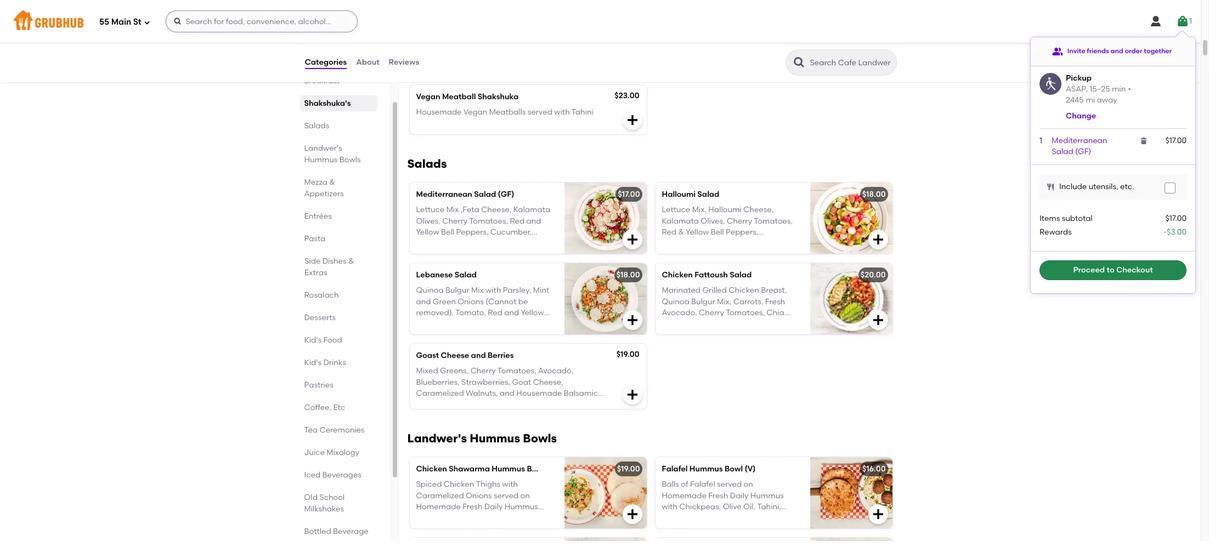 Task type: describe. For each thing, give the bounding box(es) containing it.
away
[[1097, 95, 1118, 105]]

1 vertical spatial mediterranean
[[416, 190, 472, 199]]

55 main st
[[99, 17, 141, 27]]

$18.00 for lebanese salad
[[617, 271, 640, 280]]

falafel inside balls of falafel served on homemade fresh daily hummus with chickpeas, olive oil, tahini, paprika & parsley. served with 2 pitas on the side
[[690, 480, 716, 490]]

0 vertical spatial mediterranean
[[1052, 136, 1108, 145]]

quinoa
[[662, 297, 690, 307]]

invite
[[1068, 47, 1086, 55]]

kalamata for &
[[662, 217, 699, 226]]

dressing inside mixed greens, cherry tomatoes, avocado, blueberries, strawberries, goat cheese, caramelized walnuts, and housemade balsamic dressing
[[416, 400, 448, 410]]

rosalach tab
[[304, 290, 373, 301]]

0 vertical spatial $19.00
[[617, 350, 640, 359]]

yellow for radish,
[[416, 228, 439, 237]]

mixed
[[416, 367, 438, 376]]

with up the paprika
[[662, 503, 678, 512]]

pastries tab
[[304, 380, 373, 391]]

side inside "side dishes & extras"
[[304, 257, 320, 266]]

red for &
[[662, 228, 677, 237]]

of inside two eggs poached in a spiced tomato pepper sauce, crispy halloumi cheese and spinach, with a side of tahini, side salad and challah bread.
[[440, 61, 448, 70]]

1 vertical spatial $17.00
[[618, 190, 640, 199]]

lettuce mix, halloumi cheese, kalamata olives, cherry tomatoes, red & yellow bell peppers, cucumbers, radish & lemon mint dressing.
[[662, 205, 793, 259]]

homemade
[[662, 492, 707, 501]]

$3.00
[[1167, 228, 1187, 237]]

together
[[1144, 47, 1172, 55]]

mix, inside lettuce mix, halloumi cheese, kalamata olives, cherry tomatoes, red & yellow bell peppers, cucumbers, radish & lemon mint dressing.
[[692, 205, 707, 215]]

salad up ,feta
[[474, 190, 496, 199]]

shakshuka's
[[304, 99, 351, 108]]

shawarma
[[449, 465, 490, 474]]

fresh inside balls of falafel served on homemade fresh daily hummus with chickpeas, olive oil, tahini, paprika & parsley. served with 2 pitas on the side
[[709, 492, 729, 501]]

salad inside two eggs poached in a spiced tomato pepper sauce, crispy halloumi cheese and spinach, with a side of tahini, side salad and challah bread.
[[493, 61, 515, 70]]

balls of falafel served on homemade fresh daily hummus with chickpeas, olive oil, tahini, paprika & parsley. served with 2 pitas on the side
[[662, 480, 784, 534]]

milkshakes
[[304, 505, 344, 514]]

marinated grilled chicken breast, quinoa bulgur mix, carrots, fresh avocado, cherry tomatoes, chia seeds
[[662, 286, 787, 329]]

balsamic
[[564, 389, 598, 398]]

greens,
[[440, 367, 469, 376]]

chicken shawarma hummus bowl
[[416, 465, 545, 474]]

0 horizontal spatial (gf)
[[498, 190, 515, 199]]

1 vertical spatial cheese
[[441, 351, 469, 361]]

lettuce for lettuce mix, halloumi cheese, kalamata olives, cherry tomatoes, red & yellow bell peppers, cucumbers, radish & lemon mint dressing.
[[662, 205, 691, 215]]

salad right lebanese on the left
[[455, 271, 477, 280]]

proceed
[[1074, 266, 1105, 275]]

juice mixology
[[304, 448, 359, 458]]

etc.
[[1121, 182, 1135, 192]]

juice
[[304, 448, 325, 458]]

berries
[[488, 351, 514, 361]]

caramelized
[[416, 389, 464, 398]]

meatball
[[442, 92, 476, 102]]

entrées
[[304, 212, 332, 221]]

daily
[[730, 492, 749, 501]]

svg image left the 1 button
[[1150, 15, 1163, 28]]

svg image right st
[[173, 17, 182, 26]]

side inside two eggs poached in a spiced tomato pepper sauce, crispy halloumi cheese and spinach, with a side of tahini, side salad and challah bread.
[[475, 61, 491, 70]]

desserts
[[304, 313, 336, 323]]

sumac
[[445, 239, 472, 248]]

pickup
[[1066, 74, 1092, 83]]

challah
[[416, 72, 446, 81]]

spiced
[[504, 27, 529, 36]]

blueberries,
[[416, 378, 460, 387]]

1 vertical spatial bowls
[[523, 432, 557, 446]]

two eggs poached in a spiced tomato pepper sauce, crispy halloumi cheese and spinach, with a side of tahini, side salad and challah bread.
[[416, 27, 548, 81]]

categories
[[305, 58, 347, 67]]

1 horizontal spatial landwer's
[[407, 432, 467, 446]]

to
[[1107, 266, 1115, 275]]

1 button
[[1177, 12, 1193, 31]]

cheese, for halloumi
[[744, 205, 774, 215]]

salad up lettuce mix, halloumi cheese, kalamata olives, cherry tomatoes, red & yellow bell peppers, cucumbers, radish & lemon mint dressing. in the right top of the page
[[698, 190, 720, 199]]

include utensils, etc.
[[1060, 182, 1135, 192]]

about
[[356, 58, 380, 67]]

kid's food
[[304, 336, 342, 345]]

oil,
[[744, 503, 756, 512]]

chicken fattoush salad
[[662, 271, 752, 280]]

with inside two eggs poached in a spiced tomato pepper sauce, crispy halloumi cheese and spinach, with a side of tahini, side salad and challah bread.
[[532, 49, 548, 59]]

cherry inside lettuce mix, halloumi cheese, kalamata olives, cherry tomatoes, red & yellow bell peppers, cucumbers, radish & lemon mint dressing.
[[727, 217, 752, 226]]

$18.00 for halloumi salad
[[863, 190, 886, 199]]

mushrooms hummus bowl (v) image
[[810, 538, 893, 542]]

poached
[[453, 27, 486, 36]]

eggs
[[433, 27, 451, 36]]

shakshuka
[[478, 92, 519, 102]]

with left tahini on the top of the page
[[554, 108, 570, 117]]

•
[[1129, 84, 1132, 94]]

st
[[133, 17, 141, 27]]

Search Cafe Landwer search field
[[809, 58, 893, 68]]

chicken fattoush salad image
[[810, 263, 893, 335]]

lemon inside lettuce mix ,feta cheese, kalamata olives, cherry tomatoes, red and yellow bell peppers, cucumber, radish, sumac with lemon mint dressing
[[491, 239, 516, 248]]

& up cucumbers, on the top of the page
[[679, 228, 684, 237]]

seeds
[[662, 320, 685, 329]]

kid's for kid's drinks
[[304, 358, 322, 368]]

olives, for mix
[[416, 217, 441, 226]]

pasta tab
[[304, 233, 373, 245]]

extras
[[304, 268, 327, 278]]

cherry inside marinated grilled chicken breast, quinoa bulgur mix, carrots, fresh avocado, cherry tomatoes, chia seeds
[[699, 308, 724, 318]]

min
[[1112, 84, 1126, 94]]

(gf) inside mediterranean salad (gf)
[[1076, 147, 1092, 157]]

svg image right balsamic
[[626, 389, 639, 402]]

proceed to checkout
[[1074, 266, 1153, 275]]

old school milkshakes
[[304, 493, 345, 514]]

served for with
[[528, 108, 553, 117]]

0 vertical spatial falafel
[[662, 465, 688, 474]]

friends
[[1087, 47, 1109, 55]]

coffee,
[[304, 403, 332, 413]]

$23.00
[[615, 91, 640, 100]]

walnuts,
[[466, 389, 498, 398]]

0 horizontal spatial on
[[682, 525, 692, 534]]

iced
[[304, 471, 321, 480]]

1 vertical spatial $19.00
[[617, 465, 640, 474]]

tea ceremonies tab
[[304, 425, 373, 436]]

lemon inside lettuce mix, halloumi cheese, kalamata olives, cherry tomatoes, red & yellow bell peppers, cucumbers, radish & lemon mint dressing.
[[744, 239, 770, 248]]

0 vertical spatial housemade
[[416, 108, 462, 117]]

1 horizontal spatial halloumi
[[662, 190, 696, 199]]

bottled beverage
[[304, 527, 369, 537]]

carrots,
[[734, 297, 764, 307]]

bottled
[[304, 527, 331, 537]]

dressing inside lettuce mix ,feta cheese, kalamata olives, cherry tomatoes, red and yellow bell peppers, cucumber, radish, sumac with lemon mint dressing
[[416, 250, 448, 259]]

1 horizontal spatial vegan
[[464, 108, 488, 117]]

halloumi inside two eggs poached in a spiced tomato pepper sauce, crispy halloumi cheese and spinach, with a side of tahini, side salad and challah bread.
[[416, 49, 449, 59]]

reviews
[[389, 58, 419, 67]]

Search for food, convenience, alcohol... search field
[[166, 10, 358, 32]]

and inside "button"
[[1111, 47, 1124, 55]]

school
[[320, 493, 345, 503]]

svg image inside "tooltip"
[[1047, 183, 1055, 192]]

0 horizontal spatial 1
[[1040, 136, 1043, 145]]

kalamata for and
[[513, 205, 551, 215]]

spinach,
[[498, 49, 531, 59]]

2 vertical spatial $17.00
[[1166, 214, 1187, 224]]

served for on
[[717, 480, 742, 490]]

hummus up 'homemade'
[[690, 465, 723, 474]]

bowls inside landwer's hummus bowls tab
[[340, 155, 361, 165]]

with inside lettuce mix ,feta cheese, kalamata olives, cherry tomatoes, red and yellow bell peppers, cucumber, radish, sumac with lemon mint dressing
[[473, 239, 489, 248]]

search icon image
[[793, 56, 806, 69]]

pepper
[[447, 38, 474, 48]]

tomatoes, inside lettuce mix, halloumi cheese, kalamata olives, cherry tomatoes, red & yellow bell peppers, cucumbers, radish & lemon mint dressing.
[[754, 217, 793, 226]]

mezza
[[304, 178, 328, 187]]

peppers, for &
[[726, 228, 759, 237]]

tahini, inside two eggs poached in a spiced tomato pepper sauce, crispy halloumi cheese and spinach, with a side of tahini, side salad and challah bread.
[[449, 61, 473, 70]]

pastries
[[304, 381, 334, 390]]

shakshuka's tab
[[304, 98, 373, 109]]

mixed greens, cherry tomatoes, avocado, blueberries, strawberries, goat cheese, caramelized walnuts, and housemade balsamic dressing
[[416, 367, 598, 410]]

(v)
[[745, 465, 756, 474]]

yellow for radish
[[686, 228, 709, 237]]

0 vertical spatial a
[[497, 27, 502, 36]]

kid's for kid's food
[[304, 336, 322, 345]]

bottled beverage tab
[[304, 526, 373, 538]]

main
[[111, 17, 131, 27]]

coffee, etc
[[304, 403, 345, 413]]

avocado, inside mixed greens, cherry tomatoes, avocado, blueberries, strawberries, goat cheese, caramelized walnuts, and housemade balsamic dressing
[[538, 367, 574, 376]]

coffee, etc tab
[[304, 402, 373, 414]]

beverages
[[322, 471, 362, 480]]

landwer's inside tab
[[304, 144, 342, 153]]

pasta
[[304, 234, 326, 244]]

old
[[304, 493, 318, 503]]

cheese, inside mixed greens, cherry tomatoes, avocado, blueberries, strawberries, goat cheese, caramelized walnuts, and housemade balsamic dressing
[[533, 378, 564, 387]]

bell for radish,
[[441, 228, 454, 237]]

landwer's hummus bowls tab
[[304, 143, 373, 166]]

-
[[1164, 228, 1167, 237]]

falafel hummus bowl (v) image
[[810, 458, 893, 529]]



Task type: vqa. For each thing, say whether or not it's contained in the screenshot.
Falafel to the top
yes



Task type: locate. For each thing, give the bounding box(es) containing it.
0 horizontal spatial bowls
[[340, 155, 361, 165]]

side dishes & extras tab
[[304, 256, 373, 279]]

grilled
[[703, 286, 727, 295]]

landwer's hummus bowls up chicken shawarma hummus bowl
[[407, 432, 557, 446]]

1 horizontal spatial tahini,
[[758, 503, 782, 512]]

cheese down pepper
[[451, 49, 480, 59]]

landwer's up shawarma
[[407, 432, 467, 446]]

cheese up greens,
[[441, 351, 469, 361]]

1 vertical spatial housemade
[[517, 389, 562, 398]]

1 vertical spatial mix,
[[717, 297, 732, 307]]

bulgur
[[692, 297, 715, 307]]

housemade
[[416, 108, 462, 117], [517, 389, 562, 398]]

salad down "spinach,"
[[493, 61, 515, 70]]

fresh inside marinated grilled chicken breast, quinoa bulgur mix, carrots, fresh avocado, cherry tomatoes, chia seeds
[[765, 297, 785, 307]]

two eggs poached in a spiced tomato pepper sauce, crispy halloumi cheese and spinach, with a side of tahini, side salad and challah bread. button
[[410, 4, 647, 81]]

0 horizontal spatial yellow
[[416, 228, 439, 237]]

lettuce inside lettuce mix, halloumi cheese, kalamata olives, cherry tomatoes, red & yellow bell peppers, cucumbers, radish & lemon mint dressing.
[[662, 205, 691, 215]]

yellow up "radish,"
[[416, 228, 439, 237]]

ceremonies
[[320, 426, 365, 435]]

2 horizontal spatial halloumi
[[709, 205, 742, 215]]

reviews button
[[388, 43, 420, 82]]

falafel down falafel hummus bowl (v)
[[690, 480, 716, 490]]

0 vertical spatial mix,
[[692, 205, 707, 215]]

pitas
[[662, 525, 680, 534]]

1 vertical spatial falafel
[[690, 480, 716, 490]]

1 vertical spatial fresh
[[709, 492, 729, 501]]

1 horizontal spatial landwer's hummus bowls
[[407, 432, 557, 446]]

cherry inside mixed greens, cherry tomatoes, avocado, blueberries, strawberries, goat cheese, caramelized walnuts, and housemade balsamic dressing
[[471, 367, 496, 376]]

1 horizontal spatial lemon
[[744, 239, 770, 248]]

lettuce inside lettuce mix ,feta cheese, kalamata olives, cherry tomatoes, red and yellow bell peppers, cucumber, radish, sumac with lemon mint dressing
[[416, 205, 445, 215]]

desserts tab
[[304, 312, 373, 324]]

side
[[423, 61, 438, 70]]

0 horizontal spatial chicken
[[416, 465, 447, 474]]

1 horizontal spatial mediterranean
[[1052, 136, 1108, 145]]

2 peppers, from the left
[[726, 228, 759, 237]]

two
[[416, 27, 431, 36]]

lettuce
[[416, 205, 445, 215], [662, 205, 691, 215]]

lemon down "cucumber,"
[[491, 239, 516, 248]]

with
[[532, 49, 548, 59], [554, 108, 570, 117], [473, 239, 489, 248], [662, 503, 678, 512], [758, 514, 773, 523]]

hummus inside landwer's hummus bowls
[[304, 155, 338, 165]]

avocado, inside marinated grilled chicken breast, quinoa bulgur mix, carrots, fresh avocado, cherry tomatoes, chia seeds
[[662, 308, 697, 318]]

0 vertical spatial kalamata
[[513, 205, 551, 215]]

pickup icon image
[[1040, 73, 1062, 95]]

mix, down halloumi salad
[[692, 205, 707, 215]]

change button
[[1066, 111, 1097, 122]]

mixology
[[327, 448, 359, 458]]

dressing
[[416, 250, 448, 259], [416, 400, 448, 410]]

mezza & appetizers tab
[[304, 177, 373, 200]]

1 horizontal spatial kalamata
[[662, 217, 699, 226]]

chicken up carrots,
[[729, 286, 759, 295]]

cherry inside lettuce mix ,feta cheese, kalamata olives, cherry tomatoes, red and yellow bell peppers, cucumber, radish, sumac with lemon mint dressing
[[442, 217, 468, 226]]

dishes
[[322, 257, 346, 266]]

checkout
[[1117, 266, 1153, 275]]

mediterranean up the mix
[[416, 190, 472, 199]]

& right the radish
[[737, 239, 742, 248]]

served right meatballs
[[528, 108, 553, 117]]

red for and
[[510, 217, 525, 226]]

0 horizontal spatial kalamata
[[513, 205, 551, 215]]

invite friends and order together button
[[1053, 42, 1172, 61]]

and inside mixed greens, cherry tomatoes, avocado, blueberries, strawberries, goat cheese, caramelized walnuts, and housemade balsamic dressing
[[500, 389, 515, 398]]

$20.00
[[861, 271, 886, 280]]

1 vertical spatial halloumi
[[662, 190, 696, 199]]

served up daily
[[717, 480, 742, 490]]

cheese, inside lettuce mix, halloumi cheese, kalamata olives, cherry tomatoes, red & yellow bell peppers, cucumbers, radish & lemon mint dressing.
[[744, 205, 774, 215]]

tomatoes, inside lettuce mix ,feta cheese, kalamata olives, cherry tomatoes, red and yellow bell peppers, cucumber, radish, sumac with lemon mint dressing
[[469, 217, 508, 226]]

0 horizontal spatial served
[[528, 108, 553, 117]]

svg image inside the 1 button
[[1177, 15, 1190, 28]]

bowls
[[340, 155, 361, 165], [523, 432, 557, 446]]

include
[[1060, 182, 1087, 192]]

lettuce down halloumi salad
[[662, 205, 691, 215]]

1 horizontal spatial olives,
[[701, 217, 725, 226]]

the
[[694, 525, 706, 534]]

2 horizontal spatial side
[[708, 525, 724, 534]]

side dishes & extras
[[304, 257, 354, 278]]

0 vertical spatial kid's
[[304, 336, 322, 345]]

2
[[775, 514, 779, 523]]

kalamata inside lettuce mix, halloumi cheese, kalamata olives, cherry tomatoes, red & yellow bell peppers, cucumbers, radish & lemon mint dressing.
[[662, 217, 699, 226]]

radish
[[710, 239, 735, 248]]

bowl
[[527, 465, 545, 474], [725, 465, 743, 474]]

olive
[[723, 503, 742, 512]]

1 vertical spatial kid's
[[304, 358, 322, 368]]

kid's food tab
[[304, 335, 373, 346]]

hummus up 'oil,'
[[751, 492, 784, 501]]

1 horizontal spatial 1
[[1190, 16, 1193, 26]]

0 vertical spatial landwer's
[[304, 144, 342, 153]]

1 lettuce from the left
[[416, 205, 445, 215]]

a right in
[[497, 27, 502, 36]]

halloumi salad image
[[810, 183, 893, 254]]

kalamata inside lettuce mix ,feta cheese, kalamata olives, cherry tomatoes, red and yellow bell peppers, cucumber, radish, sumac with lemon mint dressing
[[513, 205, 551, 215]]

tea ceremonies
[[304, 426, 365, 435]]

chia
[[767, 308, 785, 318]]

peppers, inside lettuce mix ,feta cheese, kalamata olives, cherry tomatoes, red and yellow bell peppers, cucumber, radish, sumac with lemon mint dressing
[[456, 228, 489, 237]]

mint inside lettuce mix ,feta cheese, kalamata olives, cherry tomatoes, red and yellow bell peppers, cucumber, radish, sumac with lemon mint dressing
[[518, 239, 534, 248]]

1 bell from the left
[[441, 228, 454, 237]]

halloumi salad
[[662, 190, 720, 199]]

0 horizontal spatial lemon
[[491, 239, 516, 248]]

side down sauce,
[[475, 61, 491, 70]]

0 horizontal spatial bowl
[[527, 465, 545, 474]]

proceed to checkout button
[[1040, 261, 1187, 280]]

vegan down challah at top left
[[416, 92, 440, 102]]

mi
[[1086, 95, 1096, 105]]

iced beverages tab
[[304, 470, 373, 481]]

0 horizontal spatial peppers,
[[456, 228, 489, 237]]

crispy
[[503, 38, 526, 48]]

tahini, up 2
[[758, 503, 782, 512]]

cherry up the radish
[[727, 217, 752, 226]]

1 vertical spatial (gf)
[[498, 190, 515, 199]]

1 horizontal spatial red
[[662, 228, 677, 237]]

mint inside lettuce mix, halloumi cheese, kalamata olives, cherry tomatoes, red & yellow bell peppers, cucumbers, radish & lemon mint dressing.
[[772, 239, 788, 248]]

1 bowl from the left
[[527, 465, 545, 474]]

0 horizontal spatial a
[[416, 61, 421, 70]]

red up cucumbers, on the top of the page
[[662, 228, 677, 237]]

mediterranean salad (gf) up ,feta
[[416, 190, 515, 199]]

1 horizontal spatial mix,
[[717, 297, 732, 307]]

1 kid's from the top
[[304, 336, 322, 345]]

0 vertical spatial red
[[510, 217, 525, 226]]

vegan down "vegan meatball shakshuka"
[[464, 108, 488, 117]]

dressing down caramelized
[[416, 400, 448, 410]]

lettuce mix ,feta cheese, kalamata olives, cherry tomatoes, red and yellow bell peppers, cucumber, radish, sumac with lemon mint dressing
[[416, 205, 551, 259]]

mix, down grilled
[[717, 297, 732, 307]]

2 dressing from the top
[[416, 400, 448, 410]]

with right sumac on the top left
[[473, 239, 489, 248]]

0 horizontal spatial salads
[[304, 121, 330, 131]]

meatballs
[[489, 108, 526, 117]]

salads tab
[[304, 120, 373, 132]]

2 bell from the left
[[711, 228, 724, 237]]

cucumbers,
[[662, 239, 708, 248]]

hummus right shawarma
[[492, 465, 525, 474]]

0 vertical spatial fresh
[[765, 297, 785, 307]]

2 mint from the left
[[772, 239, 788, 248]]

iced beverages
[[304, 471, 362, 480]]

2 vertical spatial side
[[708, 525, 724, 534]]

yellow inside lettuce mix, halloumi cheese, kalamata olives, cherry tomatoes, red & yellow bell peppers, cucumbers, radish & lemon mint dressing.
[[686, 228, 709, 237]]

1 horizontal spatial housemade
[[517, 389, 562, 398]]

lemon
[[491, 239, 516, 248], [744, 239, 770, 248]]

chicken inside marinated grilled chicken breast, quinoa bulgur mix, carrots, fresh avocado, cherry tomatoes, chia seeds
[[729, 286, 759, 295]]

mix, inside marinated grilled chicken breast, quinoa bulgur mix, carrots, fresh avocado, cherry tomatoes, chia seeds
[[717, 297, 732, 307]]

and inside two eggs poached in a spiced tomato pepper sauce, crispy halloumi cheese and spinach, with a side of tahini, side salad and challah bread.
[[481, 49, 496, 59]]

avocado, down quinoa
[[662, 308, 697, 318]]

on left the
[[682, 525, 692, 534]]

1
[[1190, 16, 1193, 26], [1040, 136, 1043, 145]]

cherry up strawberries,
[[471, 367, 496, 376]]

0 horizontal spatial halloumi
[[416, 49, 449, 59]]

side up extras
[[304, 257, 320, 266]]

55
[[99, 17, 109, 27]]

halloumi shakshuka image
[[564, 4, 647, 76]]

1 yellow from the left
[[416, 228, 439, 237]]

1 vertical spatial avocado,
[[538, 367, 574, 376]]

& up the appetizers
[[329, 178, 335, 187]]

1 horizontal spatial lettuce
[[662, 205, 691, 215]]

chicken
[[662, 271, 693, 280], [729, 286, 759, 295], [416, 465, 447, 474]]

mediterranean salad (gf) down the change button
[[1052, 136, 1108, 157]]

dressing down "radish,"
[[416, 250, 448, 259]]

of inside balls of falafel served on homemade fresh daily hummus with chickpeas, olive oil, tahini, paprika & parsley. served with 2 pitas on the side
[[681, 480, 689, 490]]

bell up the radish
[[711, 228, 724, 237]]

1 horizontal spatial on
[[744, 480, 753, 490]]

svg image down $20.00
[[872, 314, 885, 327]]

0 horizontal spatial olives,
[[416, 217, 441, 226]]

1 vertical spatial of
[[681, 480, 689, 490]]

fresh up olive
[[709, 492, 729, 501]]

peppers, inside lettuce mix, halloumi cheese, kalamata olives, cherry tomatoes, red & yellow bell peppers, cucumbers, radish & lemon mint dressing.
[[726, 228, 759, 237]]

salad up carrots,
[[730, 271, 752, 280]]

cherry down bulgur
[[699, 308, 724, 318]]

&
[[329, 178, 335, 187], [679, 228, 684, 237], [737, 239, 742, 248], [348, 257, 354, 266], [693, 514, 698, 523]]

yellow
[[416, 228, 439, 237], [686, 228, 709, 237]]

falafel up balls
[[662, 465, 688, 474]]

0 horizontal spatial red
[[510, 217, 525, 226]]

chicken shawarma hummus bowl image
[[564, 458, 647, 529]]

0 vertical spatial side
[[475, 61, 491, 70]]

kid's left drinks
[[304, 358, 322, 368]]

0 vertical spatial salads
[[304, 121, 330, 131]]

0 horizontal spatial of
[[440, 61, 448, 70]]

and
[[1111, 47, 1124, 55], [481, 49, 496, 59], [527, 217, 541, 226], [471, 351, 486, 361], [500, 389, 515, 398]]

served
[[528, 108, 553, 117], [717, 480, 742, 490]]

of right side
[[440, 61, 448, 70]]

about button
[[356, 43, 380, 82]]

tooltip
[[1031, 31, 1196, 294]]

side down "parsley."
[[708, 525, 724, 534]]

tomatoes, inside marinated grilled chicken breast, quinoa bulgur mix, carrots, fresh avocado, cherry tomatoes, chia seeds
[[726, 308, 765, 318]]

2 kid's from the top
[[304, 358, 322, 368]]

1 horizontal spatial fresh
[[765, 297, 785, 307]]

cheese,
[[481, 205, 512, 215], [744, 205, 774, 215], [533, 378, 564, 387]]

1 horizontal spatial (gf)
[[1076, 147, 1092, 157]]

old school milkshakes tab
[[304, 492, 373, 515]]

0 horizontal spatial mediterranean salad (gf)
[[416, 190, 515, 199]]

in
[[488, 27, 495, 36]]

kid's left food on the bottom left of the page
[[304, 336, 322, 345]]

plain hummus image
[[564, 538, 647, 542]]

yellow up cucumbers, on the top of the page
[[686, 228, 709, 237]]

kid's
[[304, 336, 322, 345], [304, 358, 322, 368]]

tahini, inside balls of falafel served on homemade fresh daily hummus with chickpeas, olive oil, tahini, paprika & parsley. served with 2 pitas on the side
[[758, 503, 782, 512]]

tahini
[[572, 108, 594, 117]]

kid's drinks tab
[[304, 357, 373, 369]]

hummus up mezza
[[304, 155, 338, 165]]

0 vertical spatial vegan
[[416, 92, 440, 102]]

cheese inside two eggs poached in a spiced tomato pepper sauce, crispy halloumi cheese and spinach, with a side of tahini, side salad and challah bread.
[[451, 49, 480, 59]]

bell up sumac on the top left
[[441, 228, 454, 237]]

people icon image
[[1053, 46, 1064, 57]]

& inside mezza & appetizers
[[329, 178, 335, 187]]

cheese, for ,feta
[[481, 205, 512, 215]]

cheese, inside lettuce mix ,feta cheese, kalamata olives, cherry tomatoes, red and yellow bell peppers, cucumber, radish, sumac with lemon mint dressing
[[481, 205, 512, 215]]

sinia shakshuka image
[[810, 4, 893, 76]]

0 vertical spatial $17.00
[[1166, 136, 1187, 145]]

and inside lettuce mix ,feta cheese, kalamata olives, cherry tomatoes, red and yellow bell peppers, cucumber, radish, sumac with lemon mint dressing
[[527, 217, 541, 226]]

and up "cucumber,"
[[527, 217, 541, 226]]

chicken up marinated at the right bottom
[[662, 271, 693, 280]]

olives, inside lettuce mix, halloumi cheese, kalamata olives, cherry tomatoes, red & yellow bell peppers, cucumbers, radish & lemon mint dressing.
[[701, 217, 725, 226]]

olives, up the radish
[[701, 217, 725, 226]]

mint down "cucumber,"
[[518, 239, 534, 248]]

0 vertical spatial $18.00
[[863, 190, 886, 199]]

tea
[[304, 426, 318, 435]]

2 olives, from the left
[[701, 217, 725, 226]]

2 horizontal spatial chicken
[[729, 286, 759, 295]]

housemade inside mixed greens, cherry tomatoes, avocado, blueberries, strawberries, goat cheese, caramelized walnuts, and housemade balsamic dressing
[[517, 389, 562, 398]]

cherry down the mix
[[442, 217, 468, 226]]

0 vertical spatial halloumi
[[416, 49, 449, 59]]

1 horizontal spatial salads
[[407, 157, 447, 171]]

peppers, up sumac on the top left
[[456, 228, 489, 237]]

parsley.
[[700, 514, 728, 523]]

olives, for mix,
[[701, 217, 725, 226]]

halloumi
[[416, 49, 449, 59], [662, 190, 696, 199], [709, 205, 742, 215]]

salad up include
[[1052, 147, 1074, 157]]

(gf)
[[1076, 147, 1092, 157], [498, 190, 515, 199]]

fresh up chia
[[765, 297, 785, 307]]

olives, inside lettuce mix ,feta cheese, kalamata olives, cherry tomatoes, red and yellow bell peppers, cucumber, radish, sumac with lemon mint dressing
[[416, 217, 441, 226]]

rewards
[[1040, 228, 1072, 237]]

salads down shakshuka's
[[304, 121, 330, 131]]

1 horizontal spatial falafel
[[690, 480, 716, 490]]

bell inside lettuce mix, halloumi cheese, kalamata olives, cherry tomatoes, red & yellow bell peppers, cucumbers, radish & lemon mint dressing.
[[711, 228, 724, 237]]

invite friends and order together
[[1068, 47, 1172, 55]]

1 horizontal spatial bowl
[[725, 465, 743, 474]]

tomatoes, inside mixed greens, cherry tomatoes, avocado, blueberries, strawberries, goat cheese, caramelized walnuts, and housemade balsamic dressing
[[498, 367, 537, 376]]

salads up the mix
[[407, 157, 447, 171]]

0 horizontal spatial lettuce
[[416, 205, 445, 215]]

change
[[1066, 111, 1097, 121]]

0 vertical spatial bowls
[[340, 155, 361, 165]]

0 horizontal spatial bell
[[441, 228, 454, 237]]

1 vertical spatial landwer's hummus bowls
[[407, 432, 557, 446]]

goast cheese and berries
[[416, 351, 514, 361]]

0 vertical spatial (gf)
[[1076, 147, 1092, 157]]

1 vertical spatial $18.00
[[617, 271, 640, 280]]

housemade down 'goat'
[[517, 389, 562, 398]]

1 horizontal spatial a
[[497, 27, 502, 36]]

olives, up "radish,"
[[416, 217, 441, 226]]

svg image up $20.00
[[872, 233, 885, 246]]

kalamata up cucumbers, on the top of the page
[[662, 217, 699, 226]]

appetizers
[[304, 189, 344, 199]]

avocado,
[[662, 308, 697, 318], [538, 367, 574, 376]]

landwer's hummus bowls down salads 'tab'
[[304, 144, 361, 165]]

juice mixology tab
[[304, 447, 373, 459]]

(gf) down the change button
[[1076, 147, 1092, 157]]

1 horizontal spatial served
[[717, 480, 742, 490]]

hummus up chicken shawarma hummus bowl
[[470, 432, 520, 446]]

2 bowl from the left
[[725, 465, 743, 474]]

2 lettuce from the left
[[662, 205, 691, 215]]

1 vertical spatial vegan
[[464, 108, 488, 117]]

on up daily
[[744, 480, 753, 490]]

0 vertical spatial mediterranean salad (gf)
[[1052, 136, 1108, 157]]

with left 2
[[758, 514, 773, 523]]

drinks
[[323, 358, 346, 368]]

mint up breast,
[[772, 239, 788, 248]]

1 peppers, from the left
[[456, 228, 489, 237]]

tahini, up bread.
[[449, 61, 473, 70]]

0 vertical spatial landwer's hummus bowls
[[304, 144, 361, 165]]

served inside balls of falafel served on homemade fresh daily hummus with chickpeas, olive oil, tahini, paprika & parsley. served with 2 pitas on the side
[[717, 480, 742, 490]]

1 mint from the left
[[518, 239, 534, 248]]

and left order
[[1111, 47, 1124, 55]]

mediterranean salad (gf) image
[[564, 183, 647, 254]]

mediterranean salad (gf) link
[[1052, 136, 1108, 157]]

bell for radish
[[711, 228, 724, 237]]

tooltip containing pickup
[[1031, 31, 1196, 294]]

(gf) up "cucumber,"
[[498, 190, 515, 199]]

1 inside button
[[1190, 16, 1193, 26]]

& inside "side dishes & extras"
[[348, 257, 354, 266]]

and left berries
[[471, 351, 486, 361]]

bell inside lettuce mix ,feta cheese, kalamata olives, cherry tomatoes, red and yellow bell peppers, cucumber, radish, sumac with lemon mint dressing
[[441, 228, 454, 237]]

kalamata up "cucumber,"
[[513, 205, 551, 215]]

salads inside 'tab'
[[304, 121, 330, 131]]

0 vertical spatial served
[[528, 108, 553, 117]]

1 horizontal spatial mediterranean salad (gf)
[[1052, 136, 1108, 157]]

entrées tab
[[304, 211, 373, 222]]

1 horizontal spatial peppers,
[[726, 228, 759, 237]]

1 horizontal spatial avocado,
[[662, 308, 697, 318]]

marinated
[[662, 286, 701, 295]]

red
[[510, 217, 525, 226], [662, 228, 677, 237]]

landwer's hummus bowls inside tab
[[304, 144, 361, 165]]

halloumi up cucumbers, on the top of the page
[[662, 190, 696, 199]]

and down 'goat'
[[500, 389, 515, 398]]

a left side
[[416, 61, 421, 70]]

1 olives, from the left
[[416, 217, 441, 226]]

hummus inside balls of falafel served on homemade fresh daily hummus with chickpeas, olive oil, tahini, paprika & parsley. served with 2 pitas on the side
[[751, 492, 784, 501]]

$18.00
[[863, 190, 886, 199], [617, 271, 640, 280]]

peppers, for sumac
[[456, 228, 489, 237]]

svg image left include
[[1047, 183, 1055, 192]]

2 vertical spatial chicken
[[416, 465, 447, 474]]

0 vertical spatial on
[[744, 480, 753, 490]]

0 horizontal spatial cheese,
[[481, 205, 512, 215]]

mezza & appetizers
[[304, 178, 344, 199]]

& right dishes
[[348, 257, 354, 266]]

halloumi up the radish
[[709, 205, 742, 215]]

items subtotal
[[1040, 214, 1093, 224]]

& up the
[[693, 514, 698, 523]]

0 horizontal spatial landwer's
[[304, 144, 342, 153]]

0 vertical spatial tahini,
[[449, 61, 473, 70]]

lettuce left the mix
[[416, 205, 445, 215]]

1 vertical spatial a
[[416, 61, 421, 70]]

2445
[[1066, 95, 1084, 105]]

lemon right the radish
[[744, 239, 770, 248]]

mint
[[518, 239, 534, 248], [772, 239, 788, 248]]

halloumi inside lettuce mix, halloumi cheese, kalamata olives, cherry tomatoes, red & yellow bell peppers, cucumbers, radish & lemon mint dressing.
[[709, 205, 742, 215]]

2 yellow from the left
[[686, 228, 709, 237]]

chicken for chicken fattoush salad
[[662, 271, 693, 280]]

0 horizontal spatial landwer's hummus bowls
[[304, 144, 361, 165]]

0 vertical spatial avocado,
[[662, 308, 697, 318]]

breakfast tab
[[304, 75, 373, 87]]

red up "cucumber,"
[[510, 217, 525, 226]]

0 horizontal spatial mint
[[518, 239, 534, 248]]

2 vertical spatial halloumi
[[709, 205, 742, 215]]

main navigation navigation
[[0, 0, 1201, 43]]

$16.00
[[863, 465, 886, 474]]

0 horizontal spatial vegan
[[416, 92, 440, 102]]

fresh
[[765, 297, 785, 307], [709, 492, 729, 501]]

1 vertical spatial on
[[682, 525, 692, 534]]

lettuce for lettuce mix ,feta cheese, kalamata olives, cherry tomatoes, red and yellow bell peppers, cucumber, radish, sumac with lemon mint dressing
[[416, 205, 445, 215]]

2 lemon from the left
[[744, 239, 770, 248]]

with right "spinach,"
[[532, 49, 548, 59]]

chicken for chicken shawarma hummus bowl
[[416, 465, 447, 474]]

of up 'homemade'
[[681, 480, 689, 490]]

1 dressing from the top
[[416, 250, 448, 259]]

halloumi up side
[[416, 49, 449, 59]]

served
[[730, 514, 756, 523]]

housemade down meatball
[[416, 108, 462, 117]]

side inside balls of falafel served on homemade fresh daily hummus with chickpeas, olive oil, tahini, paprika & parsley. served with 2 pitas on the side
[[708, 525, 724, 534]]

salad inside mediterranean salad (gf)
[[1052, 147, 1074, 157]]

& inside balls of falafel served on homemade fresh daily hummus with chickpeas, olive oil, tahini, paprika & parsley. served with 2 pitas on the side
[[693, 514, 698, 523]]

yellow inside lettuce mix ,feta cheese, kalamata olives, cherry tomatoes, red and yellow bell peppers, cucumber, radish, sumac with lemon mint dressing
[[416, 228, 439, 237]]

dressing.
[[662, 250, 696, 259]]

red inside lettuce mix, halloumi cheese, kalamata olives, cherry tomatoes, red & yellow bell peppers, cucumbers, radish & lemon mint dressing.
[[662, 228, 677, 237]]

svg image
[[1177, 15, 1190, 28], [144, 19, 150, 26], [872, 55, 885, 68], [626, 114, 639, 127], [1140, 137, 1149, 145], [1167, 185, 1174, 192], [626, 233, 639, 246], [626, 314, 639, 327], [626, 508, 639, 521], [872, 508, 885, 521]]

-$3.00
[[1164, 228, 1187, 237]]

mediterranean salad (gf)
[[1052, 136, 1108, 157], [416, 190, 515, 199]]

0 horizontal spatial mix,
[[692, 205, 707, 215]]

food
[[323, 336, 342, 345]]

lebanese salad image
[[564, 263, 647, 335]]

1 vertical spatial side
[[304, 257, 320, 266]]

1 vertical spatial 1
[[1040, 136, 1043, 145]]

peppers, up the radish
[[726, 228, 759, 237]]

landwer's down salads 'tab'
[[304, 144, 342, 153]]

red inside lettuce mix ,feta cheese, kalamata olives, cherry tomatoes, red and yellow bell peppers, cucumber, radish, sumac with lemon mint dressing
[[510, 217, 525, 226]]

1 vertical spatial mediterranean salad (gf)
[[416, 190, 515, 199]]

0 vertical spatial dressing
[[416, 250, 448, 259]]

asap,
[[1066, 84, 1088, 94]]

svg image
[[1150, 15, 1163, 28], [173, 17, 182, 26], [1047, 183, 1055, 192], [872, 233, 885, 246], [872, 314, 885, 327], [626, 389, 639, 402]]

,feta
[[461, 205, 480, 215]]

chicken left shawarma
[[416, 465, 447, 474]]

cucumber,
[[491, 228, 532, 237]]

1 lemon from the left
[[491, 239, 516, 248]]



